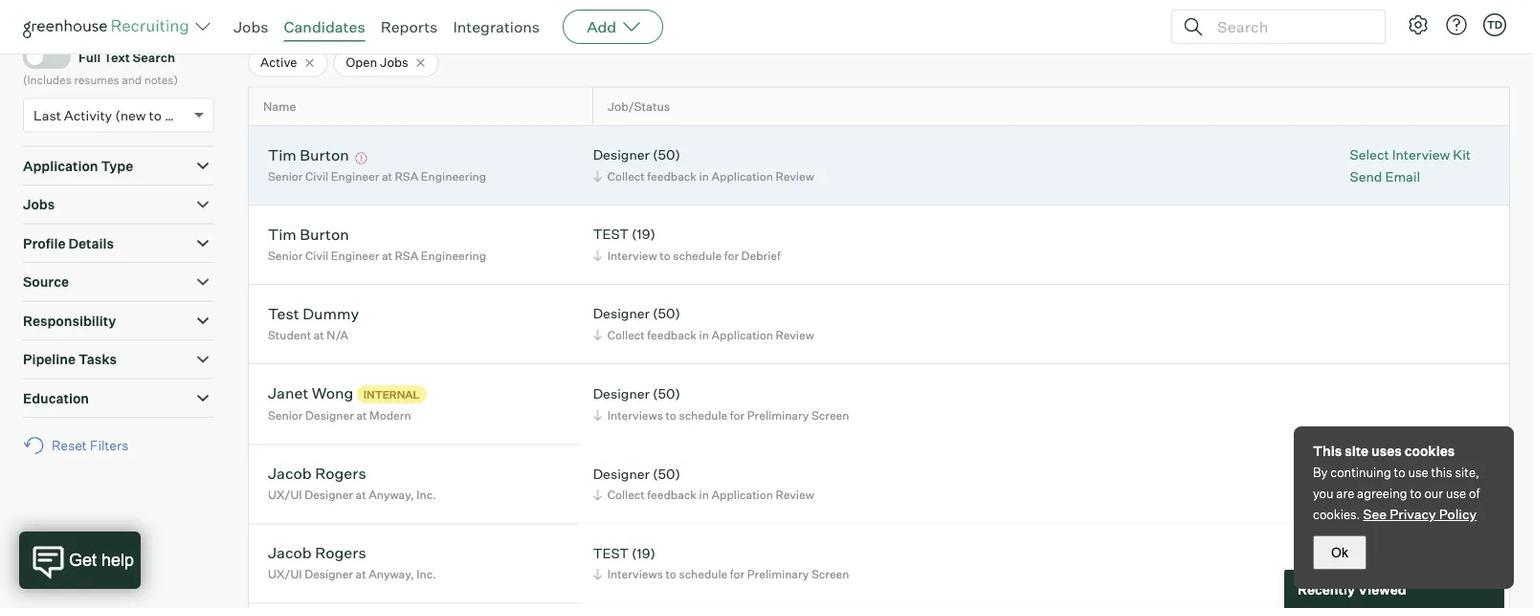 Task type: describe. For each thing, give the bounding box(es) containing it.
senior for janet
[[268, 409, 303, 423]]

at inside tim burton senior civil engineer at rsa engineering
[[382, 249, 392, 263]]

recently
[[1298, 581, 1355, 598]]

candidate
[[326, 14, 388, 30]]

integrations link
[[453, 17, 540, 36]]

source
[[23, 274, 69, 291]]

td
[[1487, 18, 1503, 31]]

by
[[1313, 465, 1328, 481]]

our
[[1425, 486, 1444, 502]]

tasks
[[78, 352, 117, 368]]

jacob for designer
[[268, 464, 312, 484]]

application up test (19) interviews to schedule for preliminary screen
[[712, 488, 773, 503]]

interviews for test
[[608, 568, 663, 582]]

profile details
[[23, 235, 114, 252]]

site,
[[1455, 465, 1480, 481]]

in for dummy
[[699, 328, 709, 342]]

application up designer (50) interviews to schedule for preliminary screen
[[712, 328, 773, 342]]

engineering inside tim burton senior civil engineer at rsa engineering
[[421, 249, 486, 263]]

1 engineer from the top
[[331, 169, 379, 183]]

designer (50) collect feedback in application review for dummy
[[593, 306, 814, 342]]

ok button
[[1313, 536, 1367, 571]]

email
[[1386, 169, 1421, 185]]

add for add candidate
[[1271, 16, 1297, 32]]

bulk
[[1412, 16, 1440, 32]]

name
[[263, 99, 296, 114]]

schedule for rogers
[[679, 568, 728, 582]]

n/a
[[327, 328, 348, 342]]

select
[[1350, 146, 1390, 163]]

collect for test dummy
[[608, 328, 645, 342]]

review for test dummy
[[776, 328, 814, 342]]

education
[[23, 390, 89, 407]]

1 collect feedback in application review link from the top
[[590, 167, 819, 185]]

by continuing to use this site, you are agreeing to our use of cookies.
[[1313, 465, 1480, 523]]

type
[[101, 158, 133, 174]]

integrations
[[453, 17, 540, 36]]

of
[[1469, 486, 1480, 502]]

reset filters
[[52, 438, 128, 454]]

jacob for test
[[268, 544, 312, 563]]

send email link
[[1350, 168, 1471, 186]]

old)
[[165, 107, 189, 124]]

job/status
[[608, 99, 670, 114]]

cookies
[[1405, 443, 1455, 460]]

preliminary for (19)
[[747, 568, 809, 582]]

reports link
[[381, 17, 438, 36]]

debrief
[[741, 249, 781, 263]]

and
[[122, 72, 142, 87]]

last activity (new to old)
[[34, 107, 189, 124]]

bulk actions link
[[1392, 7, 1511, 41]]

candidate
[[1299, 16, 1364, 32]]

1 in from the top
[[699, 169, 709, 183]]

tim for tim burton
[[268, 145, 297, 164]]

to for designer (50) interviews to schedule for preliminary screen
[[666, 408, 677, 423]]

Search text field
[[1213, 13, 1368, 41]]

generate report
[[1073, 16, 1177, 32]]

details
[[68, 235, 114, 252]]

resumes
[[74, 72, 119, 87]]

test for tim burton
[[593, 226, 629, 243]]

tim burton senior civil engineer at rsa engineering
[[268, 225, 486, 263]]

configure image
[[1407, 13, 1430, 36]]

feedback for test dummy
[[647, 328, 697, 342]]

cookies.
[[1313, 507, 1361, 523]]

application up the debrief
[[712, 169, 773, 183]]

(new
[[115, 107, 146, 124]]

test dummy student at n/a
[[268, 304, 359, 342]]

senior for tim
[[268, 169, 303, 183]]

td button
[[1484, 13, 1507, 36]]

application down last
[[23, 158, 98, 174]]

search
[[133, 49, 175, 65]]

modern
[[370, 409, 411, 423]]

rogers for test
[[315, 544, 366, 563]]

senior inside tim burton senior civil engineer at rsa engineering
[[268, 249, 303, 263]]

report
[[1134, 16, 1177, 32]]

notes)
[[144, 72, 178, 87]]

(19) for jacob rogers
[[632, 545, 656, 562]]

application type
[[23, 158, 133, 174]]

this
[[1432, 465, 1453, 481]]

agreeing
[[1358, 486, 1408, 502]]

showing 34 candidate applications
[[248, 14, 468, 30]]

ok
[[1332, 546, 1349, 560]]

responsibility
[[23, 313, 116, 329]]

for for rogers
[[730, 568, 745, 582]]

schedule for burton
[[673, 249, 722, 263]]

reset
[[52, 438, 87, 454]]

wong
[[312, 384, 354, 403]]

collect feedback in application review link for rogers
[[590, 486, 819, 505]]

dummy
[[303, 304, 359, 323]]

screen for (19)
[[812, 568, 850, 582]]

open
[[346, 55, 377, 70]]

see
[[1363, 506, 1387, 523]]

designer (50) interviews to schedule for preliminary screen
[[593, 386, 850, 423]]

rsa inside tim burton senior civil engineer at rsa engineering
[[395, 249, 419, 263]]

burton for tim burton
[[300, 145, 349, 164]]

site
[[1345, 443, 1369, 460]]

select interview kit link
[[1350, 145, 1471, 164]]

1 review from the top
[[776, 169, 814, 183]]

test
[[268, 304, 299, 323]]

candidates
[[284, 17, 365, 36]]

see privacy policy
[[1363, 506, 1477, 523]]

filters
[[90, 438, 128, 454]]

interview inside select interview kit send email
[[1392, 146, 1450, 163]]

this
[[1313, 443, 1342, 460]]

engineer inside tim burton senior civil engineer at rsa engineering
[[331, 249, 379, 263]]

1 civil from the top
[[305, 169, 329, 183]]

privacy
[[1390, 506, 1437, 523]]

inc. for designer (50)
[[417, 488, 436, 503]]

1 engineering from the top
[[421, 169, 486, 183]]

screen for (50)
[[812, 408, 850, 423]]

for inside designer (50) interviews to schedule for preliminary screen
[[730, 408, 745, 423]]

test for jacob rogers
[[593, 545, 629, 562]]

continuing
[[1331, 465, 1392, 481]]

collect feedback in application review link for dummy
[[590, 326, 819, 344]]

viewed
[[1358, 581, 1407, 598]]

pipeline
[[23, 352, 76, 368]]

tim burton has been in application review for more than 5 days image
[[353, 153, 370, 164]]

Search candidates field
[[23, 7, 214, 38]]



Task type: locate. For each thing, give the bounding box(es) containing it.
0 vertical spatial interview
[[1392, 146, 1450, 163]]

designer (50) collect feedback in application review
[[593, 147, 814, 183], [593, 306, 814, 342], [593, 466, 814, 503]]

feedback for jacob rogers
[[647, 488, 697, 503]]

feedback down the interview to schedule for debrief link
[[647, 328, 697, 342]]

0 vertical spatial interviews to schedule for preliminary screen link
[[590, 406, 854, 424]]

janet wong
[[268, 384, 354, 403]]

1 interviews to schedule for preliminary screen link from the top
[[590, 406, 854, 424]]

0 vertical spatial (19)
[[632, 226, 656, 243]]

senior
[[268, 169, 303, 183], [268, 249, 303, 263], [268, 409, 303, 423]]

3 feedback from the top
[[647, 488, 697, 503]]

engineering
[[421, 169, 486, 183], [421, 249, 486, 263]]

1 senior from the top
[[268, 169, 303, 183]]

review
[[776, 169, 814, 183], [776, 328, 814, 342], [776, 488, 814, 503]]

select interview kit send email
[[1350, 146, 1471, 185]]

0 vertical spatial in
[[699, 169, 709, 183]]

2 vertical spatial collect
[[608, 488, 645, 503]]

2 jacob rogers link from the top
[[268, 544, 366, 566]]

1 vertical spatial interviews to schedule for preliminary screen link
[[590, 566, 854, 584]]

preliminary for (50)
[[747, 408, 809, 423]]

3 designer (50) collect feedback in application review from the top
[[593, 466, 814, 503]]

in for rogers
[[699, 488, 709, 503]]

1 vertical spatial interview
[[608, 249, 657, 263]]

tim up test
[[268, 225, 297, 244]]

1 vertical spatial preliminary
[[747, 568, 809, 582]]

1 horizontal spatial add
[[1271, 16, 1297, 32]]

2 vertical spatial collect feedback in application review link
[[590, 486, 819, 505]]

(50) for student at n/a
[[653, 306, 681, 322]]

2 civil from the top
[[305, 249, 329, 263]]

1 vertical spatial designer (50) collect feedback in application review
[[593, 306, 814, 342]]

2 vertical spatial in
[[699, 488, 709, 503]]

collect feedback in application review link up designer (50) interviews to schedule for preliminary screen
[[590, 326, 819, 344]]

active
[[260, 55, 297, 70]]

interviews inside designer (50) interviews to schedule for preliminary screen
[[608, 408, 663, 423]]

1 vertical spatial (19)
[[632, 545, 656, 562]]

1 vertical spatial ux/ui
[[268, 568, 302, 582]]

test dummy link
[[268, 304, 359, 326]]

1 horizontal spatial interview
[[1392, 146, 1450, 163]]

0 horizontal spatial add
[[587, 17, 617, 36]]

3 collect from the top
[[608, 488, 645, 503]]

senior up test
[[268, 249, 303, 263]]

0 horizontal spatial use
[[1409, 465, 1429, 481]]

senior down the "tim burton"
[[268, 169, 303, 183]]

0 vertical spatial for
[[724, 249, 739, 263]]

3 senior from the top
[[268, 409, 303, 423]]

screen inside test (19) interviews to schedule for preliminary screen
[[812, 568, 850, 582]]

1 rsa from the top
[[395, 169, 419, 183]]

1 vertical spatial for
[[730, 408, 745, 423]]

1 horizontal spatial jobs
[[234, 17, 269, 36]]

1 vertical spatial inc.
[[417, 568, 436, 582]]

0 vertical spatial designer (50) collect feedback in application review
[[593, 147, 814, 183]]

preliminary inside designer (50) interviews to schedule for preliminary screen
[[747, 408, 809, 423]]

2 burton from the top
[[300, 225, 349, 244]]

collect
[[608, 169, 645, 183], [608, 328, 645, 342], [608, 488, 645, 503]]

uses
[[1372, 443, 1402, 460]]

2 rsa from the top
[[395, 249, 419, 263]]

2 collect from the top
[[608, 328, 645, 342]]

civil down the "tim burton"
[[305, 169, 329, 183]]

at inside test dummy student at n/a
[[314, 328, 324, 342]]

0 vertical spatial inc.
[[417, 488, 436, 503]]

2 interviews to schedule for preliminary screen link from the top
[[590, 566, 854, 584]]

are
[[1337, 486, 1355, 502]]

(50) for senior designer at modern
[[653, 386, 681, 402]]

candidate reports are now available! apply filters and select "view in app" element
[[1050, 7, 1224, 41]]

last
[[34, 107, 61, 124]]

senior down janet
[[268, 409, 303, 423]]

2 senior from the top
[[268, 249, 303, 263]]

1 vertical spatial jacob rogers ux/ui designer at anyway, inc.
[[268, 544, 436, 582]]

0 vertical spatial engineer
[[331, 169, 379, 183]]

rsa
[[395, 169, 419, 183], [395, 249, 419, 263]]

2 test from the top
[[593, 545, 629, 562]]

applications
[[391, 14, 468, 30]]

feedback up test (19) interview to schedule for debrief
[[647, 169, 697, 183]]

0 vertical spatial tim
[[268, 145, 297, 164]]

2 jacob rogers ux/ui designer at anyway, inc. from the top
[[268, 544, 436, 582]]

1 preliminary from the top
[[747, 408, 809, 423]]

jacob rogers link for test
[[268, 544, 366, 566]]

reset filters button
[[23, 428, 138, 464]]

designer (50) collect feedback in application review down the interview to schedule for debrief link
[[593, 306, 814, 342]]

(50) for ux/ui designer at anyway, inc.
[[653, 466, 681, 483]]

pipeline tasks
[[23, 352, 117, 368]]

2 rogers from the top
[[315, 544, 366, 563]]

0 vertical spatial collect
[[608, 169, 645, 183]]

2 review from the top
[[776, 328, 814, 342]]

0 vertical spatial interviews
[[608, 408, 663, 423]]

test inside test (19) interviews to schedule for preliminary screen
[[593, 545, 629, 562]]

0 vertical spatial rsa
[[395, 169, 419, 183]]

1 designer (50) collect feedback in application review from the top
[[593, 147, 814, 183]]

jacob rogers ux/ui designer at anyway, inc. for designer
[[268, 464, 436, 503]]

(50)
[[653, 147, 681, 163], [653, 306, 681, 322], [653, 386, 681, 402], [653, 466, 681, 483]]

civil inside tim burton senior civil engineer at rsa engineering
[[305, 249, 329, 263]]

2 vertical spatial senior
[[268, 409, 303, 423]]

in up test (19) interview to schedule for debrief
[[699, 169, 709, 183]]

1 feedback from the top
[[647, 169, 697, 183]]

anyway,
[[369, 488, 414, 503], [369, 568, 414, 582]]

review for jacob rogers
[[776, 488, 814, 503]]

tim burton
[[268, 145, 349, 164]]

civil
[[305, 169, 329, 183], [305, 249, 329, 263]]

1 vertical spatial jacob
[[268, 544, 312, 563]]

to inside designer (50) interviews to schedule for preliminary screen
[[666, 408, 677, 423]]

1 vertical spatial senior
[[268, 249, 303, 263]]

2 (50) from the top
[[653, 306, 681, 322]]

1 (50) from the top
[[653, 147, 681, 163]]

2 designer (50) collect feedback in application review from the top
[[593, 306, 814, 342]]

add for add
[[587, 17, 617, 36]]

1 vertical spatial burton
[[300, 225, 349, 244]]

1 jacob from the top
[[268, 464, 312, 484]]

see privacy policy link
[[1363, 506, 1477, 523]]

this site uses cookies
[[1313, 443, 1455, 460]]

full
[[78, 49, 101, 65]]

1 test from the top
[[593, 226, 629, 243]]

1 jacob rogers ux/ui designer at anyway, inc. from the top
[[268, 464, 436, 503]]

ux/ui for designer (50)
[[268, 488, 302, 503]]

for inside test (19) interview to schedule for debrief
[[724, 249, 739, 263]]

for for burton
[[724, 249, 739, 263]]

1 horizontal spatial use
[[1446, 486, 1467, 502]]

activity
[[64, 107, 112, 124]]

add inside popup button
[[587, 17, 617, 36]]

add candidate link
[[1232, 7, 1384, 41]]

1 inc. from the top
[[417, 488, 436, 503]]

0 vertical spatial collect feedback in application review link
[[590, 167, 819, 185]]

add button
[[563, 10, 664, 44]]

interview to schedule for debrief link
[[590, 247, 786, 265]]

1 tim from the top
[[268, 145, 297, 164]]

0 vertical spatial tim burton link
[[268, 145, 349, 167]]

internal
[[364, 388, 420, 401]]

rogers for designer
[[315, 464, 366, 484]]

jobs up active
[[234, 17, 269, 36]]

feedback
[[647, 169, 697, 183], [647, 328, 697, 342], [647, 488, 697, 503]]

2 vertical spatial jobs
[[23, 196, 55, 213]]

2 engineer from the top
[[331, 249, 379, 263]]

0 vertical spatial jacob
[[268, 464, 312, 484]]

3 in from the top
[[699, 488, 709, 503]]

designer (50) collect feedback in application review up test (19) interview to schedule for debrief
[[593, 147, 814, 183]]

2 interviews from the top
[[608, 568, 663, 582]]

2 in from the top
[[699, 328, 709, 342]]

designer (50) collect feedback in application review up test (19) interviews to schedule for preliminary screen
[[593, 466, 814, 503]]

0 vertical spatial use
[[1409, 465, 1429, 481]]

0 vertical spatial review
[[776, 169, 814, 183]]

text
[[103, 49, 130, 65]]

1 jacob rogers link from the top
[[268, 464, 366, 486]]

1 vertical spatial test
[[593, 545, 629, 562]]

designer inside designer (50) interviews to schedule for preliminary screen
[[593, 386, 650, 402]]

you
[[1313, 486, 1334, 502]]

add up job/status
[[587, 17, 617, 36]]

anyway, for test
[[369, 568, 414, 582]]

2 anyway, from the top
[[369, 568, 414, 582]]

interviews to schedule for preliminary screen link
[[590, 406, 854, 424], [590, 566, 854, 584]]

engineer down tim burton has been in application review for more than 5 days icon
[[331, 169, 379, 183]]

0 vertical spatial schedule
[[673, 249, 722, 263]]

0 vertical spatial senior
[[268, 169, 303, 183]]

1 vertical spatial schedule
[[679, 408, 728, 423]]

0 vertical spatial engineering
[[421, 169, 486, 183]]

to for last activity (new to old)
[[149, 107, 162, 124]]

test inside test (19) interview to schedule for debrief
[[593, 226, 629, 243]]

use left this
[[1409, 465, 1429, 481]]

1 vertical spatial tim burton link
[[268, 225, 349, 247]]

2 vertical spatial feedback
[[647, 488, 697, 503]]

(50) inside designer (50) interviews to schedule for preliminary screen
[[653, 386, 681, 402]]

1 burton from the top
[[300, 145, 349, 164]]

1 vertical spatial collect feedback in application review link
[[590, 326, 819, 344]]

to inside test (19) interview to schedule for debrief
[[660, 249, 671, 263]]

2 inc. from the top
[[417, 568, 436, 582]]

0 vertical spatial preliminary
[[747, 408, 809, 423]]

tim inside tim burton senior civil engineer at rsa engineering
[[268, 225, 297, 244]]

schedule inside designer (50) interviews to schedule for preliminary screen
[[679, 408, 728, 423]]

schedule inside test (19) interview to schedule for debrief
[[673, 249, 722, 263]]

application
[[23, 158, 98, 174], [712, 169, 773, 183], [712, 328, 773, 342], [712, 488, 773, 503]]

2 engineering from the top
[[421, 249, 486, 263]]

test (19) interviews to schedule for preliminary screen
[[593, 545, 850, 582]]

candidates link
[[284, 17, 365, 36]]

greenhouse recruiting image
[[23, 15, 195, 38]]

2 vertical spatial review
[[776, 488, 814, 503]]

schedule inside test (19) interviews to schedule for preliminary screen
[[679, 568, 728, 582]]

2 horizontal spatial jobs
[[380, 55, 408, 70]]

janet wong link
[[268, 384, 354, 406]]

0 vertical spatial jobs
[[234, 17, 269, 36]]

in up designer (50) interviews to schedule for preliminary screen
[[699, 328, 709, 342]]

kit
[[1453, 146, 1471, 163]]

test
[[593, 226, 629, 243], [593, 545, 629, 562]]

checkmark image
[[32, 49, 46, 63]]

0 vertical spatial jacob rogers ux/ui designer at anyway, inc.
[[268, 464, 436, 503]]

rsa up tim burton senior civil engineer at rsa engineering
[[395, 169, 419, 183]]

generate report button
[[1050, 7, 1224, 41]]

1 vertical spatial interviews
[[608, 568, 663, 582]]

(includes
[[23, 72, 72, 87]]

1 collect from the top
[[608, 169, 645, 183]]

3 collect feedback in application review link from the top
[[590, 486, 819, 505]]

generate
[[1073, 16, 1131, 32]]

jacob rogers ux/ui designer at anyway, inc. for test
[[268, 544, 436, 582]]

showing
[[248, 14, 303, 30]]

send
[[1350, 169, 1383, 185]]

0 vertical spatial jacob rogers link
[[268, 464, 366, 486]]

burton for tim burton senior civil engineer at rsa engineering
[[300, 225, 349, 244]]

recently viewed
[[1298, 581, 1407, 598]]

1 rogers from the top
[[315, 464, 366, 484]]

2 feedback from the top
[[647, 328, 697, 342]]

interviews inside test (19) interviews to schedule for preliminary screen
[[608, 568, 663, 582]]

tim burton link left tim burton has been in application review for more than 5 days icon
[[268, 145, 349, 167]]

1 vertical spatial engineer
[[331, 249, 379, 263]]

to inside test (19) interviews to schedule for preliminary screen
[[666, 568, 677, 582]]

designer (50) collect feedback in application review for rogers
[[593, 466, 814, 503]]

use left of
[[1446, 486, 1467, 502]]

1 vertical spatial use
[[1446, 486, 1467, 502]]

inc. for test (19)
[[417, 568, 436, 582]]

1 vertical spatial anyway,
[[369, 568, 414, 582]]

reports
[[381, 17, 438, 36]]

collect for jacob rogers
[[608, 488, 645, 503]]

1 anyway, from the top
[[369, 488, 414, 503]]

2 preliminary from the top
[[747, 568, 809, 582]]

1 vertical spatial review
[[776, 328, 814, 342]]

collect feedback in application review link up test (19) interview to schedule for debrief
[[590, 167, 819, 185]]

td button
[[1480, 10, 1511, 40]]

1 vertical spatial jobs
[[380, 55, 408, 70]]

test (19) interview to schedule for debrief
[[593, 226, 781, 263]]

anyway, for designer
[[369, 488, 414, 503]]

1 vertical spatial screen
[[812, 568, 850, 582]]

jacob rogers link for designer
[[268, 464, 366, 486]]

designer
[[593, 147, 650, 163], [593, 306, 650, 322], [593, 386, 650, 402], [305, 409, 354, 423], [593, 466, 650, 483], [305, 488, 353, 503], [305, 568, 353, 582]]

1 tim burton link from the top
[[268, 145, 349, 167]]

schedule
[[673, 249, 722, 263], [679, 408, 728, 423], [679, 568, 728, 582]]

0 horizontal spatial interview
[[608, 249, 657, 263]]

interviews to schedule for preliminary screen link for (50)
[[590, 406, 854, 424]]

tim
[[268, 145, 297, 164], [268, 225, 297, 244]]

0 vertical spatial ux/ui
[[268, 488, 302, 503]]

0 vertical spatial test
[[593, 226, 629, 243]]

interviews to schedule for preliminary screen link for (19)
[[590, 566, 854, 584]]

tim for tim burton senior civil engineer at rsa engineering
[[268, 225, 297, 244]]

1 vertical spatial civil
[[305, 249, 329, 263]]

2 screen from the top
[[812, 568, 850, 582]]

0 vertical spatial screen
[[812, 408, 850, 423]]

ux/ui for test (19)
[[268, 568, 302, 582]]

burton down senior civil engineer at rsa engineering at the left top of the page
[[300, 225, 349, 244]]

add candidate
[[1271, 16, 1364, 32]]

interview inside test (19) interview to schedule for debrief
[[608, 249, 657, 263]]

feedback up test (19) interviews to schedule for preliminary screen
[[647, 488, 697, 503]]

burton
[[300, 145, 349, 164], [300, 225, 349, 244]]

0 vertical spatial rogers
[[315, 464, 366, 484]]

jacob
[[268, 464, 312, 484], [268, 544, 312, 563]]

burton inside tim burton senior civil engineer at rsa engineering
[[300, 225, 349, 244]]

screen
[[812, 408, 850, 423], [812, 568, 850, 582]]

1 vertical spatial engineering
[[421, 249, 486, 263]]

0 vertical spatial anyway,
[[369, 488, 414, 503]]

burton left tim burton has been in application review for more than 5 days icon
[[300, 145, 349, 164]]

to for test (19) interview to schedule for debrief
[[660, 249, 671, 263]]

2 (19) from the top
[[632, 545, 656, 562]]

tim down 'name'
[[268, 145, 297, 164]]

student
[[268, 328, 311, 342]]

1 interviews from the top
[[608, 408, 663, 423]]

civil up test dummy 'link'
[[305, 249, 329, 263]]

for inside test (19) interviews to schedule for preliminary screen
[[730, 568, 745, 582]]

34
[[305, 14, 323, 30]]

last activity (new to old) option
[[34, 107, 189, 124]]

jacob rogers link
[[268, 464, 366, 486], [268, 544, 366, 566]]

jobs link
[[234, 17, 269, 36]]

1 vertical spatial rsa
[[395, 249, 419, 263]]

1 vertical spatial jacob rogers link
[[268, 544, 366, 566]]

open jobs
[[346, 55, 408, 70]]

0 horizontal spatial jobs
[[23, 196, 55, 213]]

0 vertical spatial civil
[[305, 169, 329, 183]]

1 (19) from the top
[[632, 226, 656, 243]]

1 ux/ui from the top
[[268, 488, 302, 503]]

interviews for designer
[[608, 408, 663, 423]]

1 screen from the top
[[812, 408, 850, 423]]

4 (50) from the top
[[653, 466, 681, 483]]

2 jacob from the top
[[268, 544, 312, 563]]

actions
[[1443, 16, 1490, 32]]

2 vertical spatial designer (50) collect feedback in application review
[[593, 466, 814, 503]]

jacob rogers ux/ui designer at anyway, inc.
[[268, 464, 436, 503], [268, 544, 436, 582]]

0 vertical spatial burton
[[300, 145, 349, 164]]

1 vertical spatial rogers
[[315, 544, 366, 563]]

2 vertical spatial schedule
[[679, 568, 728, 582]]

3 (50) from the top
[[653, 386, 681, 402]]

(19) inside test (19) interview to schedule for debrief
[[632, 226, 656, 243]]

preliminary inside test (19) interviews to schedule for preliminary screen
[[747, 568, 809, 582]]

2 vertical spatial for
[[730, 568, 745, 582]]

2 ux/ui from the top
[[268, 568, 302, 582]]

2 tim from the top
[[268, 225, 297, 244]]

(19) inside test (19) interviews to schedule for preliminary screen
[[632, 545, 656, 562]]

profile
[[23, 235, 66, 252]]

3 review from the top
[[776, 488, 814, 503]]

1 vertical spatial feedback
[[647, 328, 697, 342]]

rsa down senior civil engineer at rsa engineering at the left top of the page
[[395, 249, 419, 263]]

collect feedback in application review link up test (19) interviews to schedule for preliminary screen
[[590, 486, 819, 505]]

add left candidate
[[1271, 16, 1297, 32]]

engineer up dummy
[[331, 249, 379, 263]]

0 vertical spatial feedback
[[647, 169, 697, 183]]

jobs right the open
[[380, 55, 408, 70]]

1 vertical spatial tim
[[268, 225, 297, 244]]

tim burton link up test dummy 'link'
[[268, 225, 349, 247]]

2 tim burton link from the top
[[268, 225, 349, 247]]

full text search (includes resumes and notes)
[[23, 49, 178, 87]]

senior civil engineer at rsa engineering
[[268, 169, 486, 183]]

2 collect feedback in application review link from the top
[[590, 326, 819, 344]]

screen inside designer (50) interviews to schedule for preliminary screen
[[812, 408, 850, 423]]

1 vertical spatial collect
[[608, 328, 645, 342]]

1 vertical spatial in
[[699, 328, 709, 342]]

jobs
[[234, 17, 269, 36], [380, 55, 408, 70], [23, 196, 55, 213]]

in up test (19) interviews to schedule for preliminary screen
[[699, 488, 709, 503]]

to for test (19) interviews to schedule for preliminary screen
[[666, 568, 677, 582]]

jobs up the profile
[[23, 196, 55, 213]]

(19) for tim burton
[[632, 226, 656, 243]]



Task type: vqa. For each thing, say whether or not it's contained in the screenshot.


